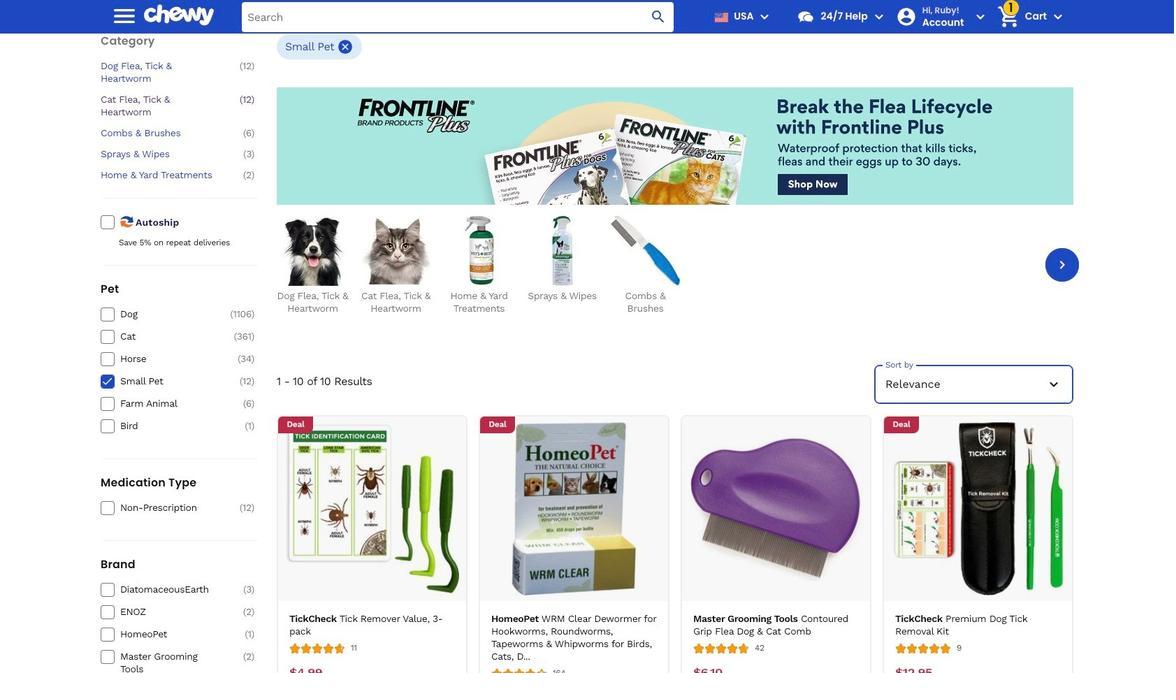 Task type: vqa. For each thing, say whether or not it's contained in the screenshot.
Change region menu ICON
yes



Task type: describe. For each thing, give the bounding box(es) containing it.
cart menu image
[[1050, 8, 1067, 25]]

sprays & wipes image
[[527, 216, 597, 286]]

remove image
[[337, 38, 354, 55]]

tickcheck premium dog tick removal kit image
[[891, 422, 1065, 595]]

account menu image
[[972, 8, 989, 25]]

tickcheck tick remover value, 3-pack image
[[286, 422, 459, 595]]

chewy home image
[[144, 0, 214, 31]]

homeopet wrm clear dewormer for hookworms, roundworms, tapeworms & whipworms for birds, cats, dogs & small pets, 450 drops image
[[488, 422, 661, 595]]

help menu image
[[871, 8, 887, 25]]

change region menu image
[[757, 8, 773, 25]]

master grooming tools contoured grip flea dog & cat comb image
[[690, 422, 863, 595]]

remove element
[[337, 38, 354, 55]]

combs & brushes image
[[611, 216, 680, 286]]



Task type: locate. For each thing, give the bounding box(es) containing it.
home & yard treatments image
[[444, 216, 514, 286]]

dog flea, tick & heartworm image
[[278, 216, 348, 286]]

break the flea lifecycle with frontline plus. waterproof protection that kills ticks, fleas, and their eggs up to 30 days. image
[[277, 87, 1074, 205]]

Product search field
[[242, 2, 674, 32]]

None text field
[[693, 665, 723, 673], [895, 665, 932, 673], [693, 665, 723, 673], [895, 665, 932, 673]]

list
[[277, 216, 1074, 314]]

shop menu image
[[110, 2, 138, 30]]

cat flea, tick & heartworm image
[[361, 216, 431, 286]]

Search text field
[[242, 2, 674, 32]]

chewy support image
[[797, 8, 815, 26]]

items image
[[996, 5, 1021, 29]]

submit search image
[[650, 8, 667, 25]]

None text field
[[289, 665, 322, 673]]



